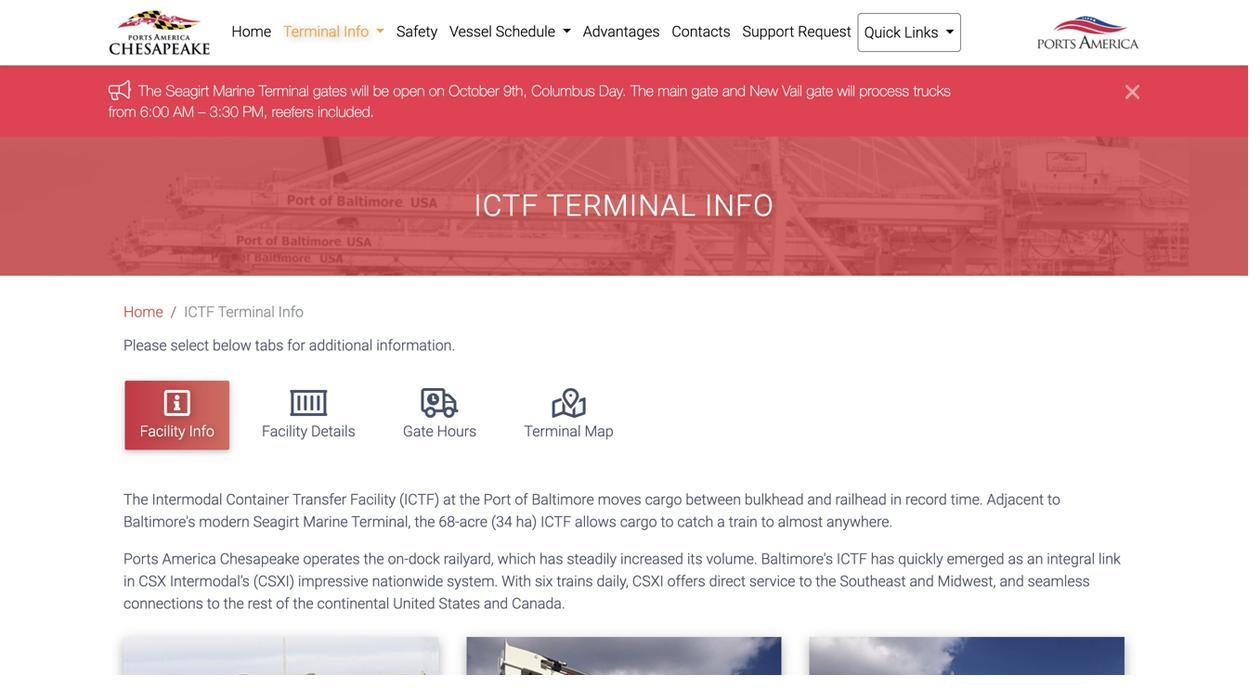 Task type: describe. For each thing, give the bounding box(es) containing it.
baltimore
[[532, 491, 594, 509]]

and down as
[[1000, 573, 1025, 590]]

2 has from the left
[[871, 550, 895, 568]]

midwest,
[[938, 573, 997, 590]]

direct
[[710, 573, 746, 590]]

columbus
[[532, 82, 595, 99]]

quick links
[[865, 24, 943, 41]]

gate hours link
[[388, 381, 492, 450]]

ha)
[[516, 513, 537, 531]]

offers
[[668, 573, 706, 590]]

the for acre
[[124, 491, 148, 509]]

home for the leftmost home link
[[124, 304, 163, 321]]

please
[[124, 337, 167, 355]]

as
[[1009, 550, 1024, 568]]

please select below tabs for additional information.
[[124, 337, 456, 355]]

modern
[[199, 513, 250, 531]]

below
[[213, 337, 252, 355]]

vessel schedule link
[[444, 13, 577, 50]]

seagirt inside the intermodal container transfer facility (ictf) at the port of baltimore moves cargo between bulkhead and railhead in record time. adjacent to baltimore's modern seagirt marine terminal, the 68-acre (34 ha) ictf allows cargo to catch a train to almost anywhere.
[[253, 513, 300, 531]]

links
[[905, 24, 939, 41]]

almost
[[778, 513, 823, 531]]

0 horizontal spatial home link
[[124, 304, 163, 321]]

a
[[718, 513, 725, 531]]

terminal inside the seagirt marine terminal gates will be open on october 9th, columbus day. the main gate and new vail gate will process trucks from 6:00 am – 3:30 pm, reefers included.
[[259, 82, 309, 99]]

(ictf)
[[399, 491, 440, 509]]

open
[[393, 82, 425, 99]]

support request link
[[737, 13, 858, 50]]

map
[[585, 423, 614, 440]]

on-
[[388, 550, 409, 568]]

terminal info link
[[277, 13, 391, 50]]

increased
[[621, 550, 684, 568]]

additional
[[309, 337, 373, 355]]

its
[[687, 550, 703, 568]]

(34
[[491, 513, 513, 531]]

vail
[[783, 82, 803, 99]]

ictf inside the intermodal container transfer facility (ictf) at the port of baltimore moves cargo between bulkhead and railhead in record time. adjacent to baltimore's modern seagirt marine terminal, the 68-acre (34 ha) ictf allows cargo to catch a train to almost anywhere.
[[541, 513, 572, 531]]

0 vertical spatial cargo
[[645, 491, 682, 509]]

to right "adjacent"
[[1048, 491, 1061, 509]]

continental
[[317, 595, 390, 613]]

port
[[484, 491, 511, 509]]

3 ictf terminal image from the left
[[810, 637, 1125, 676]]

between
[[686, 491, 741, 509]]

from
[[109, 102, 136, 120]]

facility for facility info
[[140, 423, 186, 440]]

home for rightmost home link
[[232, 23, 271, 40]]

ports america chesapeake operates the on-dock railyard, which has steadily increased its volume. baltimore's ictf has quickly emerged as an integral link in csx intermodal's (csxi) impressive nationwide system. with six trains daily, csxi offers direct service to the southeast and midwest, and seamless connections to the rest of the continental united states and canada.
[[124, 550, 1121, 613]]

operates
[[303, 550, 360, 568]]

railyard,
[[444, 550, 494, 568]]

tabs
[[255, 337, 284, 355]]

2 ictf terminal image from the left
[[467, 637, 782, 676]]

integral
[[1047, 550, 1096, 568]]

details
[[311, 423, 356, 440]]

the seagirt marine terminal gates will be open on october 9th, columbus day. the main gate and new vail gate will process trucks from 6:00 am – 3:30 pm, reefers included.
[[109, 82, 951, 120]]

connections
[[124, 595, 203, 613]]

close image
[[1126, 80, 1140, 103]]

america
[[162, 550, 216, 568]]

1 will from the left
[[351, 82, 369, 99]]

moves
[[598, 491, 642, 509]]

intermodal
[[152, 491, 223, 509]]

am
[[173, 102, 194, 120]]

reefers
[[272, 102, 314, 120]]

pm,
[[243, 102, 268, 120]]

safety link
[[391, 13, 444, 50]]

of inside ports america chesapeake operates the on-dock railyard, which has steadily increased its volume. baltimore's ictf has quickly emerged as an integral link in csx intermodal's (csxi) impressive nationwide system. with six trains daily, csxi offers direct service to the southeast and midwest, and seamless connections to the rest of the continental united states and canada.
[[276, 595, 289, 613]]

baltimore's inside ports america chesapeake operates the on-dock railyard, which has steadily increased its volume. baltimore's ictf has quickly emerged as an integral link in csx intermodal's (csxi) impressive nationwide system. with six trains daily, csxi offers direct service to the southeast and midwest, and seamless connections to the rest of the continental united states and canada.
[[762, 550, 834, 568]]

vessel
[[450, 23, 492, 40]]

facility for facility details
[[262, 423, 308, 440]]

united
[[393, 595, 435, 613]]

quick
[[865, 24, 901, 41]]

day.
[[599, 82, 627, 99]]

the seagirt marine terminal gates will be open on october 9th, columbus day. the main gate and new vail gate will process trucks from 6:00 am – 3:30 pm, reefers included. link
[[109, 82, 951, 120]]

the seagirt marine terminal gates will be open on october 9th, columbus day. the main gate and new vail gate will process trucks from 6:00 am – 3:30 pm, reefers included. alert
[[0, 65, 1249, 137]]

select
[[171, 337, 209, 355]]

vessel schedule
[[450, 23, 559, 40]]

catch
[[678, 513, 714, 531]]

allows
[[575, 513, 617, 531]]

2 will from the left
[[838, 82, 856, 99]]

volume.
[[707, 550, 758, 568]]

facility info link
[[125, 381, 229, 450]]

1 horizontal spatial home link
[[226, 13, 277, 50]]

october
[[449, 82, 499, 99]]

time.
[[951, 491, 984, 509]]

nationwide
[[372, 573, 443, 590]]

adjacent
[[987, 491, 1045, 509]]

ports
[[124, 550, 159, 568]]

included.
[[318, 102, 375, 120]]

in inside the intermodal container transfer facility (ictf) at the port of baltimore moves cargo between bulkhead and railhead in record time. adjacent to baltimore's modern seagirt marine terminal, the 68-acre (34 ha) ictf allows cargo to catch a train to almost anywhere.
[[891, 491, 902, 509]]

3:30
[[210, 102, 239, 120]]

which
[[498, 550, 536, 568]]



Task type: vqa. For each thing, say whether or not it's contained in the screenshot.
Or
no



Task type: locate. For each thing, give the bounding box(es) containing it.
facility up 'intermodal'
[[140, 423, 186, 440]]

the inside the intermodal container transfer facility (ictf) at the port of baltimore moves cargo between bulkhead and railhead in record time. adjacent to baltimore's modern seagirt marine terminal, the 68-acre (34 ha) ictf allows cargo to catch a train to almost anywhere.
[[124, 491, 148, 509]]

1 horizontal spatial will
[[838, 82, 856, 99]]

request
[[798, 23, 852, 40]]

terminal inside "link"
[[524, 423, 581, 440]]

1 horizontal spatial ictf terminal image
[[467, 637, 782, 676]]

1 vertical spatial home
[[124, 304, 163, 321]]

in
[[891, 491, 902, 509], [124, 573, 135, 590]]

1 vertical spatial cargo
[[620, 513, 658, 531]]

6:00
[[140, 102, 169, 120]]

intermodal's
[[170, 573, 250, 590]]

facility up terminal,
[[350, 491, 396, 509]]

facility inside the intermodal container transfer facility (ictf) at the port of baltimore moves cargo between bulkhead and railhead in record time. adjacent to baltimore's modern seagirt marine terminal, the 68-acre (34 ha) ictf allows cargo to catch a train to almost anywhere.
[[350, 491, 396, 509]]

emerged
[[947, 550, 1005, 568]]

the
[[460, 491, 480, 509], [415, 513, 435, 531], [364, 550, 384, 568], [816, 573, 837, 590], [224, 595, 244, 613], [293, 595, 314, 613]]

1 horizontal spatial baltimore's
[[762, 550, 834, 568]]

of up ha)
[[515, 491, 528, 509]]

1 horizontal spatial in
[[891, 491, 902, 509]]

ictf terminal image
[[124, 637, 439, 676], [467, 637, 782, 676], [810, 637, 1125, 676]]

terminal map
[[524, 423, 614, 440]]

0 horizontal spatial of
[[276, 595, 289, 613]]

0 vertical spatial ictf terminal info
[[474, 189, 775, 223]]

system.
[[447, 573, 498, 590]]

advantages
[[583, 23, 660, 40]]

0 horizontal spatial has
[[540, 550, 564, 568]]

seagirt up am
[[166, 82, 209, 99]]

acre
[[460, 513, 488, 531]]

of
[[515, 491, 528, 509], [276, 595, 289, 613]]

in left csx
[[124, 573, 135, 590]]

ictf terminal image down ports america chesapeake operates the on-dock railyard, which has steadily increased its volume. baltimore's ictf has quickly emerged as an integral link in csx intermodal's (csxi) impressive nationwide system. with six trains daily, csxi offers direct service to the southeast and midwest, and seamless connections to the rest of the continental united states and canada.
[[467, 637, 782, 676]]

hours
[[437, 423, 477, 440]]

0 horizontal spatial home
[[124, 304, 163, 321]]

1 ictf terminal image from the left
[[124, 637, 439, 676]]

new
[[750, 82, 779, 99]]

1 horizontal spatial ictf terminal info
[[474, 189, 775, 223]]

tab list containing facility info
[[116, 372, 1140, 459]]

the intermodal container transfer facility (ictf) at the port of baltimore moves cargo between bulkhead and railhead in record time. adjacent to baltimore's modern seagirt marine terminal, the 68-acre (34 ha) ictf allows cargo to catch a train to almost anywhere.
[[124, 491, 1061, 531]]

chesapeake
[[220, 550, 300, 568]]

will left the be
[[351, 82, 369, 99]]

baltimore's down 'intermodal'
[[124, 513, 196, 531]]

canada.
[[512, 595, 566, 613]]

baltimore's up service
[[762, 550, 834, 568]]

process
[[860, 82, 910, 99]]

the right day.
[[631, 82, 654, 99]]

anywhere.
[[827, 513, 893, 531]]

transfer
[[293, 491, 347, 509]]

2 horizontal spatial facility
[[350, 491, 396, 509]]

the left 'intermodal'
[[124, 491, 148, 509]]

states
[[439, 595, 480, 613]]

steadily
[[567, 550, 617, 568]]

home
[[232, 23, 271, 40], [124, 304, 163, 321]]

and inside the intermodal container transfer facility (ictf) at the port of baltimore moves cargo between bulkhead and railhead in record time. adjacent to baltimore's modern seagirt marine terminal, the 68-acre (34 ha) ictf allows cargo to catch a train to almost anywhere.
[[808, 491, 832, 509]]

of inside the intermodal container transfer facility (ictf) at the port of baltimore moves cargo between bulkhead and railhead in record time. adjacent to baltimore's modern seagirt marine terminal, the 68-acre (34 ha) ictf allows cargo to catch a train to almost anywhere.
[[515, 491, 528, 509]]

and inside the seagirt marine terminal gates will be open on october 9th, columbus day. the main gate and new vail gate will process trucks from 6:00 am – 3:30 pm, reefers included.
[[723, 82, 746, 99]]

the for reefers
[[138, 82, 162, 99]]

home link
[[226, 13, 277, 50], [124, 304, 163, 321]]

support request
[[743, 23, 852, 40]]

in inside ports america chesapeake operates the on-dock railyard, which has steadily increased its volume. baltimore's ictf has quickly emerged as an integral link in csx intermodal's (csxi) impressive nationwide system. with six trains daily, csxi offers direct service to the southeast and midwest, and seamless connections to the rest of the continental united states and canada.
[[124, 573, 135, 590]]

cargo down moves
[[620, 513, 658, 531]]

1 horizontal spatial gate
[[807, 82, 834, 99]]

ictf terminal image down midwest,
[[810, 637, 1125, 676]]

0 horizontal spatial seagirt
[[166, 82, 209, 99]]

2 gate from the left
[[807, 82, 834, 99]]

the up 6:00
[[138, 82, 162, 99]]

quickly
[[899, 550, 944, 568]]

facility details
[[262, 423, 356, 440]]

dock
[[409, 550, 440, 568]]

record
[[906, 491, 948, 509]]

six
[[535, 573, 553, 590]]

terminal
[[283, 23, 340, 40], [259, 82, 309, 99], [547, 189, 697, 223], [218, 304, 275, 321], [524, 423, 581, 440]]

2 horizontal spatial ictf terminal image
[[810, 637, 1125, 676]]

1 horizontal spatial of
[[515, 491, 528, 509]]

has up six
[[540, 550, 564, 568]]

gate right vail
[[807, 82, 834, 99]]

tab panel
[[110, 489, 1139, 676]]

1 vertical spatial seagirt
[[253, 513, 300, 531]]

to left catch
[[661, 513, 674, 531]]

service
[[750, 573, 796, 590]]

csx
[[139, 573, 166, 590]]

will left process
[[838, 82, 856, 99]]

main
[[658, 82, 688, 99]]

home link left terminal info
[[226, 13, 277, 50]]

1 vertical spatial marine
[[303, 513, 348, 531]]

quick links link
[[858, 13, 962, 52]]

gate
[[692, 82, 719, 99], [807, 82, 834, 99]]

baltimore's inside the intermodal container transfer facility (ictf) at the port of baltimore moves cargo between bulkhead and railhead in record time. adjacent to baltimore's modern seagirt marine terminal, the 68-acre (34 ha) ictf allows cargo to catch a train to almost anywhere.
[[124, 513, 196, 531]]

tab list
[[116, 372, 1140, 459]]

facility info
[[140, 423, 214, 440]]

the left on-
[[364, 550, 384, 568]]

0 horizontal spatial ictf terminal image
[[124, 637, 439, 676]]

1 vertical spatial in
[[124, 573, 135, 590]]

cargo
[[645, 491, 682, 509], [620, 513, 658, 531]]

info
[[344, 23, 369, 40], [705, 189, 775, 223], [278, 304, 304, 321], [189, 423, 214, 440]]

contacts
[[672, 23, 731, 40]]

to right service
[[800, 573, 812, 590]]

and up the almost
[[808, 491, 832, 509]]

1 vertical spatial home link
[[124, 304, 163, 321]]

baltimore's
[[124, 513, 196, 531], [762, 550, 834, 568]]

marine up 3:30
[[213, 82, 255, 99]]

1 gate from the left
[[692, 82, 719, 99]]

1 horizontal spatial has
[[871, 550, 895, 568]]

0 horizontal spatial baltimore's
[[124, 513, 196, 531]]

the down (csxi)
[[293, 595, 314, 613]]

to down intermodal's
[[207, 595, 220, 613]]

0 horizontal spatial in
[[124, 573, 135, 590]]

of right rest
[[276, 595, 289, 613]]

seagirt inside the seagirt marine terminal gates will be open on october 9th, columbus day. the main gate and new vail gate will process trucks from 6:00 am – 3:30 pm, reefers included.
[[166, 82, 209, 99]]

seagirt down 'container'
[[253, 513, 300, 531]]

0 vertical spatial home
[[232, 23, 271, 40]]

0 horizontal spatial gate
[[692, 82, 719, 99]]

0 vertical spatial in
[[891, 491, 902, 509]]

1 vertical spatial ictf terminal info
[[184, 304, 304, 321]]

with
[[502, 573, 532, 590]]

1 horizontal spatial facility
[[262, 423, 308, 440]]

0 vertical spatial of
[[515, 491, 528, 509]]

csxi
[[633, 573, 664, 590]]

link
[[1099, 550, 1121, 568]]

home link up please
[[124, 304, 163, 321]]

train
[[729, 513, 758, 531]]

trucks
[[914, 82, 951, 99]]

facility left the details
[[262, 423, 308, 440]]

and down quickly
[[910, 573, 935, 590]]

0 vertical spatial baltimore's
[[124, 513, 196, 531]]

container
[[226, 491, 289, 509]]

tab panel containing the intermodal container transfer facility (ictf) at the port of baltimore moves cargo between bulkhead and railhead in record time. adjacent to baltimore's modern seagirt marine terminal, the 68-acre (34 ha) ictf allows cargo to catch a train to almost anywhere.
[[110, 489, 1139, 676]]

marine down transfer
[[303, 513, 348, 531]]

the left southeast
[[816, 573, 837, 590]]

0 horizontal spatial will
[[351, 82, 369, 99]]

safety
[[397, 23, 438, 40]]

cargo up catch
[[645, 491, 682, 509]]

ictf terminal image down rest
[[124, 637, 439, 676]]

1 has from the left
[[540, 550, 564, 568]]

support
[[743, 23, 795, 40]]

southeast
[[840, 573, 906, 590]]

and down 'with' on the left bottom
[[484, 595, 508, 613]]

facility details link
[[247, 381, 370, 450]]

ictf
[[474, 189, 539, 223], [184, 304, 215, 321], [541, 513, 572, 531], [837, 550, 868, 568]]

advantages link
[[577, 13, 666, 50]]

68-
[[439, 513, 460, 531]]

home up please
[[124, 304, 163, 321]]

on
[[429, 82, 445, 99]]

contacts link
[[666, 13, 737, 50]]

the down (ictf) at the left bottom
[[415, 513, 435, 531]]

home inside home link
[[232, 23, 271, 40]]

bullhorn image
[[109, 80, 138, 100]]

bulkhead
[[745, 491, 804, 509]]

1 horizontal spatial marine
[[303, 513, 348, 531]]

–
[[198, 102, 206, 120]]

marine inside the intermodal container transfer facility (ictf) at the port of baltimore moves cargo between bulkhead and railhead in record time. adjacent to baltimore's modern seagirt marine terminal, the 68-acre (34 ha) ictf allows cargo to catch a train to almost anywhere.
[[303, 513, 348, 531]]

home left terminal info
[[232, 23, 271, 40]]

1 horizontal spatial seagirt
[[253, 513, 300, 531]]

0 horizontal spatial marine
[[213, 82, 255, 99]]

rest
[[248, 595, 273, 613]]

gate right main
[[692, 82, 719, 99]]

0 horizontal spatial ictf terminal info
[[184, 304, 304, 321]]

gate hours
[[403, 423, 477, 440]]

0 vertical spatial home link
[[226, 13, 277, 50]]

terminal map link
[[510, 381, 629, 450]]

marine inside the seagirt marine terminal gates will be open on october 9th, columbus day. the main gate and new vail gate will process trucks from 6:00 am – 3:30 pm, reefers included.
[[213, 82, 255, 99]]

1 vertical spatial of
[[276, 595, 289, 613]]

the right the at
[[460, 491, 480, 509]]

0 vertical spatial marine
[[213, 82, 255, 99]]

ictf inside ports america chesapeake operates the on-dock railyard, which has steadily increased its volume. baltimore's ictf has quickly emerged as an integral link in csx intermodal's (csxi) impressive nationwide system. with six trains daily, csxi offers direct service to the southeast and midwest, and seamless connections to the rest of the continental united states and canada.
[[837, 550, 868, 568]]

an
[[1028, 550, 1044, 568]]

1 horizontal spatial home
[[232, 23, 271, 40]]

impressive
[[298, 573, 369, 590]]

(csxi)
[[253, 573, 295, 590]]

and left new
[[723, 82, 746, 99]]

0 vertical spatial seagirt
[[166, 82, 209, 99]]

in left record
[[891, 491, 902, 509]]

to down 'bulkhead'
[[762, 513, 775, 531]]

0 horizontal spatial facility
[[140, 423, 186, 440]]

be
[[373, 82, 389, 99]]

1 vertical spatial baltimore's
[[762, 550, 834, 568]]

the left rest
[[224, 595, 244, 613]]

has
[[540, 550, 564, 568], [871, 550, 895, 568]]

has up southeast
[[871, 550, 895, 568]]

9th,
[[504, 82, 528, 99]]

daily,
[[597, 573, 629, 590]]

schedule
[[496, 23, 556, 40]]



